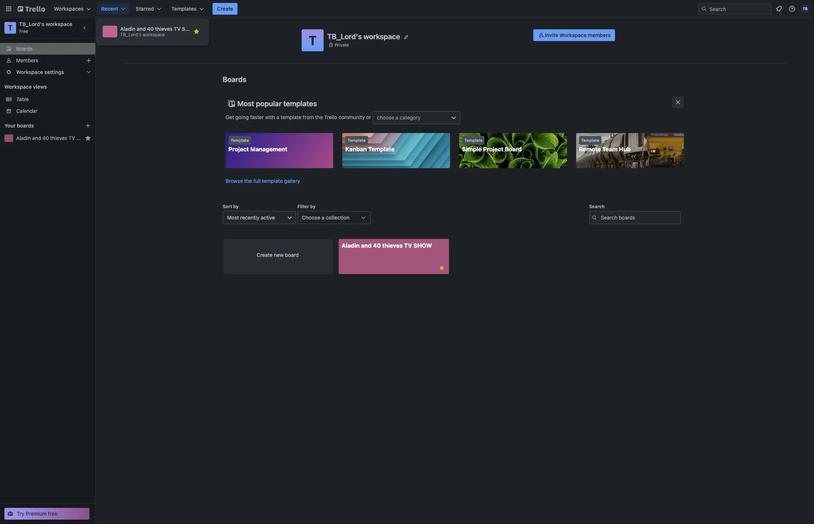 Task type: describe. For each thing, give the bounding box(es) containing it.
2 vertical spatial 40
[[373, 242, 381, 249]]

tb_lord's workspace free
[[19, 21, 72, 34]]

premium
[[26, 511, 47, 517]]

create button
[[213, 3, 238, 15]]

members
[[588, 32, 611, 38]]

members
[[16, 57, 38, 63]]

template project management
[[229, 138, 288, 153]]

template for kanban
[[348, 138, 366, 143]]

1 vertical spatial show
[[77, 135, 92, 141]]

invite
[[545, 32, 558, 38]]

back to home image
[[18, 3, 45, 15]]

0 horizontal spatial the
[[244, 178, 252, 184]]

2 vertical spatial thieves
[[382, 242, 403, 249]]

choose a category
[[377, 114, 421, 121]]

choose
[[302, 214, 320, 221]]

simple
[[462, 146, 482, 153]]

tb_lord's workspace link
[[19, 21, 72, 27]]

full
[[253, 178, 261, 184]]

your boards with 1 items element
[[4, 121, 74, 130]]

browse the full template gallery link
[[226, 178, 300, 184]]

filter
[[298, 204, 309, 209]]

t for t link on the left top
[[8, 23, 13, 32]]

template kanban template
[[345, 138, 395, 153]]

1 vertical spatial aladin and 40 thieves tv show
[[342, 242, 432, 249]]

going
[[235, 114, 249, 120]]

sort
[[223, 204, 232, 209]]

members link
[[0, 55, 95, 66]]

category
[[400, 114, 421, 121]]

add board image
[[85, 123, 91, 129]]

or
[[366, 114, 371, 120]]

Search text field
[[589, 211, 681, 224]]

by for sort by
[[233, 204, 239, 209]]

open information menu image
[[789, 5, 796, 12]]

project inside the template project management
[[229, 146, 249, 153]]

workspace views
[[4, 84, 47, 90]]

workspace inside invite workspace members button
[[560, 32, 587, 38]]

sm image
[[538, 32, 545, 39]]

template for remote
[[581, 138, 599, 143]]

workspaces button
[[49, 3, 95, 15]]

a for choose a category
[[396, 114, 398, 121]]

board
[[285, 252, 299, 258]]

choose a collection
[[302, 214, 349, 221]]

0 vertical spatial template
[[281, 114, 301, 120]]

1 vertical spatial aladin
[[16, 135, 31, 141]]

workspaces
[[54, 5, 84, 12]]

trello
[[324, 114, 337, 120]]

hub
[[619, 146, 631, 153]]

most for most recently active
[[227, 214, 239, 221]]

collection
[[326, 214, 349, 221]]

recent
[[101, 5, 118, 12]]

management
[[250, 146, 288, 153]]

try premium free button
[[4, 508, 89, 520]]

filter by
[[298, 204, 316, 209]]

sort by
[[223, 204, 239, 209]]

from
[[303, 114, 314, 120]]

tb_lord's for tb_lord's workspace
[[327, 32, 362, 41]]

your
[[4, 122, 16, 129]]

templates button
[[167, 3, 208, 15]]

thieves inside aladin and 40 thieves tv show tb_lord's workspace
[[155, 26, 173, 32]]

settings
[[44, 69, 64, 75]]

get
[[226, 114, 234, 120]]

Search field
[[707, 3, 771, 14]]

templates
[[283, 99, 317, 108]]

workspace for tb_lord's workspace free
[[46, 21, 72, 27]]

get going faster with a template from the trello community or
[[226, 114, 373, 120]]

40 inside aladin and 40 thieves tv show tb_lord's workspace
[[147, 26, 154, 32]]

a for choose a collection
[[322, 214, 325, 221]]

click to unstar this board. it will be removed from your starred list. image
[[439, 265, 445, 271]]

create for create new board
[[257, 252, 273, 258]]

most popular templates
[[237, 99, 317, 108]]

your boards
[[4, 122, 34, 129]]

templates
[[171, 5, 197, 12]]

choose
[[377, 114, 394, 121]]

boards
[[17, 122, 34, 129]]

tb_lord's workspace
[[327, 32, 400, 41]]

show inside aladin and 40 thieves tv show tb_lord's workspace
[[182, 26, 198, 32]]

invite workspace members button
[[533, 29, 615, 41]]

aladin inside aladin and 40 thieves tv show tb_lord's workspace
[[120, 26, 135, 32]]

workspace settings button
[[0, 66, 95, 78]]

create new board
[[257, 252, 299, 258]]

recent button
[[97, 3, 130, 15]]

primary element
[[0, 0, 814, 18]]

1 horizontal spatial aladin and 40 thieves tv show link
[[339, 239, 449, 274]]

t for t button
[[309, 33, 317, 48]]

t link
[[4, 22, 16, 34]]

boards link
[[0, 43, 95, 55]]

table
[[16, 96, 29, 102]]

2 vertical spatial tv
[[404, 242, 412, 249]]



Task type: locate. For each thing, give the bounding box(es) containing it.
workspace
[[46, 21, 72, 27], [143, 32, 165, 37], [364, 32, 400, 41]]

workspace navigation collapse icon image
[[80, 23, 90, 33]]

tb_lord's down starred
[[120, 32, 141, 37]]

most for most popular templates
[[237, 99, 254, 108]]

0 horizontal spatial aladin and 40 thieves tv show link
[[16, 135, 92, 142]]

with
[[265, 114, 275, 120]]

1 vertical spatial most
[[227, 214, 239, 221]]

starred button
[[131, 3, 166, 15]]

0 vertical spatial boards
[[16, 45, 33, 52]]

0 vertical spatial thieves
[[155, 26, 173, 32]]

the
[[315, 114, 323, 120], [244, 178, 252, 184]]

tb_lord's inside aladin and 40 thieves tv show tb_lord's workspace
[[120, 32, 141, 37]]

a inside choose a collection button
[[322, 214, 325, 221]]

most up going
[[237, 99, 254, 108]]

2 horizontal spatial thieves
[[382, 242, 403, 249]]

workspace for views
[[4, 84, 32, 90]]

0 vertical spatial aladin and 40 thieves tv show
[[16, 135, 92, 141]]

tyler black (tylerblack440) image
[[801, 4, 810, 13]]

1 horizontal spatial starred icon image
[[194, 29, 199, 34]]

template right full
[[262, 178, 283, 184]]

1 vertical spatial boards
[[223, 75, 246, 84]]

1 horizontal spatial 40
[[147, 26, 154, 32]]

most
[[237, 99, 254, 108], [227, 214, 239, 221]]

template inside template simple project board
[[464, 138, 483, 143]]

aladin and 40 thieves tv show link
[[16, 135, 92, 142], [339, 239, 449, 274]]

a
[[277, 114, 279, 120], [396, 114, 398, 121], [322, 214, 325, 221]]

1 horizontal spatial the
[[315, 114, 323, 120]]

calendar link
[[16, 107, 91, 115]]

tb_lord's up private
[[327, 32, 362, 41]]

0 horizontal spatial show
[[77, 135, 92, 141]]

by
[[233, 204, 239, 209], [310, 204, 316, 209]]

0 horizontal spatial workspace
[[46, 21, 72, 27]]

browse the full template gallery
[[226, 178, 300, 184]]

0 vertical spatial aladin
[[120, 26, 135, 32]]

tv
[[174, 26, 181, 32], [69, 135, 75, 141], [404, 242, 412, 249]]

recently
[[240, 214, 259, 221]]

gallery
[[284, 178, 300, 184]]

0 vertical spatial most
[[237, 99, 254, 108]]

create inside button
[[217, 5, 233, 12]]

t button
[[302, 29, 324, 51]]

1 vertical spatial aladin and 40 thieves tv show link
[[339, 239, 449, 274]]

0 horizontal spatial aladin
[[16, 135, 31, 141]]

1 horizontal spatial workspace
[[143, 32, 165, 37]]

workspace for settings
[[16, 69, 43, 75]]

0 horizontal spatial aladin and 40 thieves tv show
[[16, 135, 92, 141]]

0 notifications image
[[775, 4, 783, 13]]

1 vertical spatial t
[[309, 33, 317, 48]]

by right filter
[[310, 204, 316, 209]]

create
[[217, 5, 233, 12], [257, 252, 273, 258]]

1 vertical spatial create
[[257, 252, 273, 258]]

0 horizontal spatial starred icon image
[[85, 135, 91, 141]]

2 horizontal spatial aladin
[[342, 242, 360, 249]]

kanban
[[345, 146, 367, 153]]

1 vertical spatial the
[[244, 178, 252, 184]]

template inside template remote team hub
[[581, 138, 599, 143]]

2 vertical spatial show
[[414, 242, 432, 249]]

remote
[[579, 146, 601, 153]]

workspace settings
[[16, 69, 64, 75]]

a right with
[[277, 114, 279, 120]]

board
[[505, 146, 522, 153]]

0 vertical spatial 40
[[147, 26, 154, 32]]

by for filter by
[[310, 204, 316, 209]]

aladin and 40 thieves tv show
[[16, 135, 92, 141], [342, 242, 432, 249]]

tb_lord's
[[19, 21, 44, 27], [120, 32, 141, 37], [327, 32, 362, 41]]

40
[[147, 26, 154, 32], [42, 135, 49, 141], [373, 242, 381, 249]]

1 horizontal spatial a
[[322, 214, 325, 221]]

free
[[19, 29, 28, 34]]

the right the from
[[315, 114, 323, 120]]

workspace for tb_lord's workspace
[[364, 32, 400, 41]]

template up simple
[[464, 138, 483, 143]]

tb_lord's inside tb_lord's workspace free
[[19, 21, 44, 27]]

aladin down boards
[[16, 135, 31, 141]]

team
[[602, 146, 618, 153]]

2 horizontal spatial and
[[361, 242, 372, 249]]

0 horizontal spatial boards
[[16, 45, 33, 52]]

1 horizontal spatial aladin and 40 thieves tv show
[[342, 242, 432, 249]]

0 vertical spatial workspace
[[560, 32, 587, 38]]

1 horizontal spatial by
[[310, 204, 316, 209]]

0 horizontal spatial tb_lord's
[[19, 21, 44, 27]]

template up kanban
[[348, 138, 366, 143]]

tv inside aladin and 40 thieves tv show tb_lord's workspace
[[174, 26, 181, 32]]

1 vertical spatial tv
[[69, 135, 75, 141]]

calendar
[[16, 108, 37, 114]]

2 vertical spatial workspace
[[4, 84, 32, 90]]

1 horizontal spatial tv
[[174, 26, 181, 32]]

active
[[261, 214, 275, 221]]

1 vertical spatial and
[[32, 135, 41, 141]]

template simple project board
[[462, 138, 522, 153]]

tb_lord's up free
[[19, 21, 44, 27]]

template for project
[[231, 138, 249, 143]]

2 vertical spatial aladin
[[342, 242, 360, 249]]

1 project from the left
[[229, 146, 249, 153]]

boards
[[16, 45, 33, 52], [223, 75, 246, 84]]

community
[[339, 114, 365, 120]]

template down 'templates'
[[281, 114, 301, 120]]

project inside template simple project board
[[483, 146, 504, 153]]

a right "choose"
[[396, 114, 398, 121]]

t left free
[[8, 23, 13, 32]]

create for create
[[217, 5, 233, 12]]

show
[[182, 26, 198, 32], [77, 135, 92, 141], [414, 242, 432, 249]]

starred icon image
[[194, 29, 199, 34], [85, 135, 91, 141]]

template inside the template project management
[[231, 138, 249, 143]]

1 vertical spatial template
[[262, 178, 283, 184]]

1 horizontal spatial aladin
[[120, 26, 135, 32]]

project left management
[[229, 146, 249, 153]]

template right kanban
[[368, 146, 395, 153]]

0 horizontal spatial t
[[8, 23, 13, 32]]

0 horizontal spatial tv
[[69, 135, 75, 141]]

and
[[137, 26, 146, 32], [32, 135, 41, 141], [361, 242, 372, 249]]

1 vertical spatial 40
[[42, 135, 49, 141]]

faster
[[250, 114, 264, 120]]

views
[[33, 84, 47, 90]]

1 by from the left
[[233, 204, 239, 209]]

0 horizontal spatial and
[[32, 135, 41, 141]]

search image
[[701, 6, 707, 12]]

table link
[[16, 96, 91, 103]]

0 horizontal spatial by
[[233, 204, 239, 209]]

0 vertical spatial and
[[137, 26, 146, 32]]

template down going
[[231, 138, 249, 143]]

0 horizontal spatial a
[[277, 114, 279, 120]]

1 horizontal spatial show
[[182, 26, 198, 32]]

1 horizontal spatial project
[[483, 146, 504, 153]]

by right sort
[[233, 204, 239, 209]]

aladin down collection
[[342, 242, 360, 249]]

2 horizontal spatial tb_lord's
[[327, 32, 362, 41]]

browse
[[226, 178, 243, 184]]

workspace right invite
[[560, 32, 587, 38]]

thieves
[[155, 26, 173, 32], [50, 135, 67, 141], [382, 242, 403, 249]]

most recently active
[[227, 214, 275, 221]]

choose a collection button
[[298, 211, 371, 224]]

try
[[17, 511, 24, 517]]

project left "board"
[[483, 146, 504, 153]]

1 horizontal spatial tb_lord's
[[120, 32, 141, 37]]

0 vertical spatial show
[[182, 26, 198, 32]]

1 vertical spatial thieves
[[50, 135, 67, 141]]

2 horizontal spatial show
[[414, 242, 432, 249]]

workspace up table
[[4, 84, 32, 90]]

the left full
[[244, 178, 252, 184]]

2 horizontal spatial a
[[396, 114, 398, 121]]

t left private
[[309, 33, 317, 48]]

1 horizontal spatial t
[[309, 33, 317, 48]]

template
[[281, 114, 301, 120], [262, 178, 283, 184]]

aladin down recent popup button
[[120, 26, 135, 32]]

new
[[274, 252, 284, 258]]

a right choose
[[322, 214, 325, 221]]

starred
[[136, 5, 154, 12]]

workspace inside tb_lord's workspace free
[[46, 21, 72, 27]]

1 horizontal spatial and
[[137, 26, 146, 32]]

0 vertical spatial t
[[8, 23, 13, 32]]

template
[[231, 138, 249, 143], [348, 138, 366, 143], [464, 138, 483, 143], [581, 138, 599, 143], [368, 146, 395, 153]]

aladin
[[120, 26, 135, 32], [16, 135, 31, 141], [342, 242, 360, 249]]

template for simple
[[464, 138, 483, 143]]

private
[[335, 42, 349, 47]]

1 horizontal spatial create
[[257, 252, 273, 258]]

invite workspace members
[[545, 32, 611, 38]]

workspace
[[560, 32, 587, 38], [16, 69, 43, 75], [4, 84, 32, 90]]

1 vertical spatial starred icon image
[[85, 135, 91, 141]]

1 vertical spatial workspace
[[16, 69, 43, 75]]

workspace down members
[[16, 69, 43, 75]]

starred icon image down templates dropdown button
[[194, 29, 199, 34]]

2 horizontal spatial workspace
[[364, 32, 400, 41]]

t
[[8, 23, 13, 32], [309, 33, 317, 48]]

workspace inside workspace settings popup button
[[16, 69, 43, 75]]

most down sort by
[[227, 214, 239, 221]]

tb_lord's for tb_lord's workspace free
[[19, 21, 44, 27]]

2 by from the left
[[310, 204, 316, 209]]

2 project from the left
[[483, 146, 504, 153]]

and inside aladin and 40 thieves tv show tb_lord's workspace
[[137, 26, 146, 32]]

0 horizontal spatial create
[[217, 5, 233, 12]]

search
[[589, 204, 605, 209]]

0 vertical spatial starred icon image
[[194, 29, 199, 34]]

try premium free
[[17, 511, 57, 517]]

1 horizontal spatial boards
[[223, 75, 246, 84]]

2 horizontal spatial tv
[[404, 242, 412, 249]]

aladin and 40 thieves tv show tb_lord's workspace
[[120, 26, 198, 37]]

free
[[48, 511, 57, 517]]

0 vertical spatial the
[[315, 114, 323, 120]]

starred icon image down add board image
[[85, 135, 91, 141]]

template up remote
[[581, 138, 599, 143]]

workspace inside aladin and 40 thieves tv show tb_lord's workspace
[[143, 32, 165, 37]]

0 horizontal spatial project
[[229, 146, 249, 153]]

t inside button
[[309, 33, 317, 48]]

2 horizontal spatial 40
[[373, 242, 381, 249]]

0 vertical spatial create
[[217, 5, 233, 12]]

1 horizontal spatial thieves
[[155, 26, 173, 32]]

template remote team hub
[[579, 138, 631, 153]]

0 horizontal spatial 40
[[42, 135, 49, 141]]

2 vertical spatial and
[[361, 242, 372, 249]]

popular
[[256, 99, 282, 108]]

0 vertical spatial tv
[[174, 26, 181, 32]]

0 vertical spatial aladin and 40 thieves tv show link
[[16, 135, 92, 142]]

0 horizontal spatial thieves
[[50, 135, 67, 141]]



Task type: vqa. For each thing, say whether or not it's contained in the screenshot.
Done THE "ADD A CARD"
no



